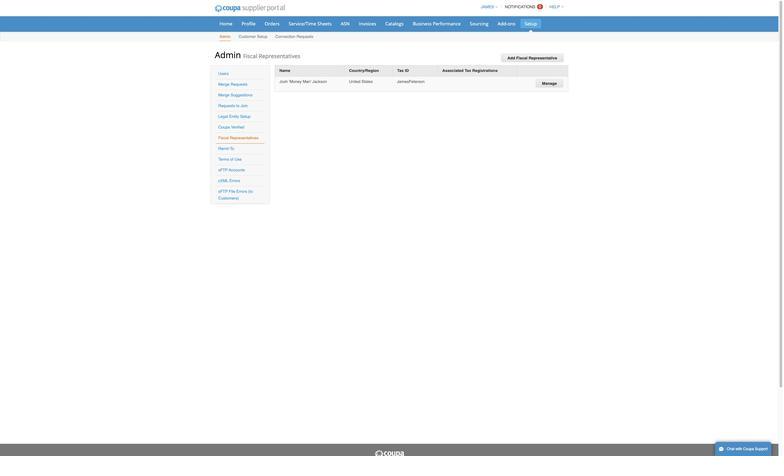 Task type: locate. For each thing, give the bounding box(es) containing it.
sftp up the cxml
[[218, 168, 228, 172]]

fiscal right add
[[517, 56, 528, 60]]

fiscal inside 'admin fiscal representatives'
[[243, 52, 258, 60]]

0 vertical spatial setup
[[525, 21, 537, 27]]

1 vertical spatial admin
[[215, 49, 241, 61]]

0 vertical spatial requests
[[297, 34, 314, 39]]

0 vertical spatial errors
[[230, 178, 240, 183]]

merge down merge requests link
[[218, 93, 230, 97]]

setup right customer
[[257, 34, 268, 39]]

invoices
[[359, 21, 377, 27]]

1 vertical spatial sftp
[[218, 189, 228, 194]]

1 vertical spatial coupa supplier portal image
[[374, 450, 405, 456]]

business performance link
[[409, 19, 465, 28]]

0
[[539, 4, 542, 9]]

registrations
[[473, 68, 498, 73]]

cxml errors
[[218, 178, 240, 183]]

merge down users
[[218, 82, 230, 87]]

to
[[230, 146, 234, 151]]

admin for admin
[[220, 34, 231, 39]]

1 vertical spatial requests
[[231, 82, 248, 87]]

tax right the associated
[[465, 68, 472, 73]]

add-ons
[[498, 21, 516, 27]]

merge for merge requests
[[218, 82, 230, 87]]

1 merge from the top
[[218, 82, 230, 87]]

sftp file errors (to customers) link
[[218, 189, 253, 201]]

coupa verified link
[[218, 125, 245, 130]]

manage
[[543, 81, 557, 86]]

representatives up name
[[259, 52, 301, 60]]

help link
[[547, 5, 564, 9]]

0 vertical spatial merge
[[218, 82, 230, 87]]

help
[[550, 5, 560, 9]]

connection requests
[[276, 34, 314, 39]]

setup
[[525, 21, 537, 27], [257, 34, 268, 39], [240, 114, 251, 119]]

2 vertical spatial setup
[[240, 114, 251, 119]]

james
[[481, 5, 495, 9]]

requests up suggestions
[[231, 82, 248, 87]]

1 horizontal spatial tax
[[465, 68, 472, 73]]

fiscal up 'remit-'
[[218, 136, 229, 140]]

requests for connection requests
[[297, 34, 314, 39]]

2 merge from the top
[[218, 93, 230, 97]]

1 horizontal spatial setup
[[257, 34, 268, 39]]

business performance
[[413, 21, 461, 27]]

coupa
[[218, 125, 230, 130], [744, 447, 755, 451]]

requests to join
[[218, 103, 248, 108]]

jackson
[[313, 79, 327, 84]]

coupa down legal
[[218, 125, 230, 130]]

legal entity setup link
[[218, 114, 251, 119]]

coupa right with
[[744, 447, 755, 451]]

0 horizontal spatial coupa supplier portal image
[[210, 1, 289, 16]]

0 horizontal spatial setup
[[240, 114, 251, 119]]

josh 'money man' jackson
[[280, 79, 327, 84]]

setup link
[[521, 19, 541, 28]]

1 sftp from the top
[[218, 168, 228, 172]]

errors down accounts
[[230, 178, 240, 183]]

1 vertical spatial coupa
[[744, 447, 755, 451]]

1 horizontal spatial coupa
[[744, 447, 755, 451]]

customers)
[[218, 196, 239, 201]]

0 vertical spatial sftp
[[218, 168, 228, 172]]

merge suggestions
[[218, 93, 253, 97]]

tax left id
[[398, 68, 404, 73]]

connection requests link
[[275, 33, 314, 41]]

merge
[[218, 82, 230, 87], [218, 93, 230, 97]]

representatives down verified
[[230, 136, 259, 140]]

admin fiscal representatives
[[215, 49, 301, 61]]

1 vertical spatial setup
[[257, 34, 268, 39]]

users link
[[218, 71, 229, 76]]

fiscal down customer setup link
[[243, 52, 258, 60]]

coupa inside button
[[744, 447, 755, 451]]

admin down home
[[220, 34, 231, 39]]

0 vertical spatial coupa supplier portal image
[[210, 1, 289, 16]]

catalogs link
[[382, 19, 408, 28]]

add-
[[498, 21, 508, 27]]

coupa supplier portal image
[[210, 1, 289, 16], [374, 450, 405, 456]]

sftp for sftp accounts
[[218, 168, 228, 172]]

1 horizontal spatial fiscal
[[243, 52, 258, 60]]

2 horizontal spatial fiscal
[[517, 56, 528, 60]]

add-ons link
[[494, 19, 520, 28]]

associated tax registrations
[[443, 68, 498, 73]]

admin
[[220, 34, 231, 39], [215, 49, 241, 61]]

requests down 'service/time'
[[297, 34, 314, 39]]

errors left the (to
[[237, 189, 247, 194]]

1 horizontal spatial coupa supplier portal image
[[374, 450, 405, 456]]

sourcing
[[470, 21, 489, 27]]

1 vertical spatial merge
[[218, 93, 230, 97]]

setup down join
[[240, 114, 251, 119]]

service/time sheets link
[[285, 19, 336, 28]]

entity
[[229, 114, 239, 119]]

suggestions
[[231, 93, 253, 97]]

business
[[413, 21, 432, 27]]

0 horizontal spatial tax
[[398, 68, 404, 73]]

accounts
[[229, 168, 245, 172]]

terms of use
[[218, 157, 242, 162]]

representatives
[[259, 52, 301, 60], [230, 136, 259, 140]]

0 horizontal spatial coupa
[[218, 125, 230, 130]]

profile link
[[238, 19, 260, 28]]

requests
[[297, 34, 314, 39], [231, 82, 248, 87], [218, 103, 235, 108]]

admin down admin link
[[215, 49, 241, 61]]

sftp up customers)
[[218, 189, 228, 194]]

chat with coupa support button
[[716, 442, 772, 456]]

setup inside customer setup link
[[257, 34, 268, 39]]

requests for merge requests
[[231, 82, 248, 87]]

requests left to
[[218, 103, 235, 108]]

setup down the notifications 0
[[525, 21, 537, 27]]

tax
[[398, 68, 404, 73], [465, 68, 472, 73]]

2 sftp from the top
[[218, 189, 228, 194]]

associated
[[443, 68, 464, 73]]

orders
[[265, 21, 280, 27]]

coupa verified
[[218, 125, 245, 130]]

1 vertical spatial errors
[[237, 189, 247, 194]]

2 horizontal spatial setup
[[525, 21, 537, 27]]

0 vertical spatial representatives
[[259, 52, 301, 60]]

0 vertical spatial coupa
[[218, 125, 230, 130]]

support
[[756, 447, 769, 451]]

sftp inside sftp file errors (to customers)
[[218, 189, 228, 194]]

0 vertical spatial admin
[[220, 34, 231, 39]]

1 tax from the left
[[398, 68, 404, 73]]

navigation
[[479, 1, 564, 13]]

sftp file errors (to customers)
[[218, 189, 253, 201]]



Task type: describe. For each thing, give the bounding box(es) containing it.
jamespeterson
[[397, 79, 425, 84]]

representative
[[529, 56, 558, 60]]

users
[[218, 71, 229, 76]]

file
[[229, 189, 235, 194]]

ons
[[508, 21, 516, 27]]

merge suggestions link
[[218, 93, 253, 97]]

manage link
[[536, 79, 564, 87]]

1 vertical spatial representatives
[[230, 136, 259, 140]]

add
[[508, 56, 516, 60]]

add fiscal representative
[[508, 56, 558, 60]]

tax id
[[398, 68, 409, 73]]

chat with coupa support
[[728, 447, 769, 451]]

service/time sheets
[[289, 21, 332, 27]]

join
[[241, 103, 248, 108]]

customer
[[239, 34, 256, 39]]

2 vertical spatial requests
[[218, 103, 235, 108]]

connection
[[276, 34, 296, 39]]

sftp for sftp file errors (to customers)
[[218, 189, 228, 194]]

chat
[[728, 447, 735, 451]]

remit-to
[[218, 146, 234, 151]]

0 horizontal spatial fiscal
[[218, 136, 229, 140]]

cxml errors link
[[218, 178, 240, 183]]

fiscal for add
[[517, 56, 528, 60]]

home link
[[216, 19, 237, 28]]

fiscal for admin
[[243, 52, 258, 60]]

united
[[349, 79, 361, 84]]

use
[[235, 157, 242, 162]]

legal
[[218, 114, 228, 119]]

sftp accounts
[[218, 168, 245, 172]]

asn link
[[337, 19, 354, 28]]

sftp accounts link
[[218, 168, 245, 172]]

fiscal representatives
[[218, 136, 259, 140]]

asn
[[341, 21, 350, 27]]

'money
[[289, 79, 302, 84]]

terms of use link
[[218, 157, 242, 162]]

2 tax from the left
[[465, 68, 472, 73]]

remit-
[[218, 146, 230, 151]]

home
[[220, 21, 233, 27]]

setup inside setup link
[[525, 21, 537, 27]]

(to
[[248, 189, 253, 194]]

invoices link
[[355, 19, 381, 28]]

josh
[[280, 79, 288, 84]]

requests to join link
[[218, 103, 248, 108]]

merge requests
[[218, 82, 248, 87]]

james link
[[479, 5, 498, 9]]

id
[[405, 68, 409, 73]]

man'
[[303, 79, 312, 84]]

orders link
[[261, 19, 284, 28]]

catalogs
[[386, 21, 404, 27]]

of
[[230, 157, 234, 162]]

admin for admin fiscal representatives
[[215, 49, 241, 61]]

verified
[[231, 125, 245, 130]]

country/region
[[349, 68, 379, 73]]

navigation containing notifications 0
[[479, 1, 564, 13]]

profile
[[242, 21, 256, 27]]

performance
[[433, 21, 461, 27]]

representatives inside 'admin fiscal representatives'
[[259, 52, 301, 60]]

admin link
[[219, 33, 231, 41]]

states
[[362, 79, 373, 84]]

legal entity setup
[[218, 114, 251, 119]]

notifications 0
[[505, 4, 542, 9]]

name
[[280, 68, 291, 73]]

cxml
[[218, 178, 229, 183]]

remit-to link
[[218, 146, 234, 151]]

fiscal representatives link
[[218, 136, 259, 140]]

merge for merge suggestions
[[218, 93, 230, 97]]

to
[[236, 103, 240, 108]]

sourcing link
[[466, 19, 493, 28]]

errors inside sftp file errors (to customers)
[[237, 189, 247, 194]]

with
[[736, 447, 743, 451]]

customer setup link
[[239, 33, 268, 41]]

merge requests link
[[218, 82, 248, 87]]

notifications
[[505, 5, 536, 9]]

terms
[[218, 157, 229, 162]]

customer setup
[[239, 34, 268, 39]]

service/time
[[289, 21, 316, 27]]

sheets
[[318, 21, 332, 27]]



Task type: vqa. For each thing, say whether or not it's contained in the screenshot.
the left 'Coupa Supplier Portal' IMAGE
yes



